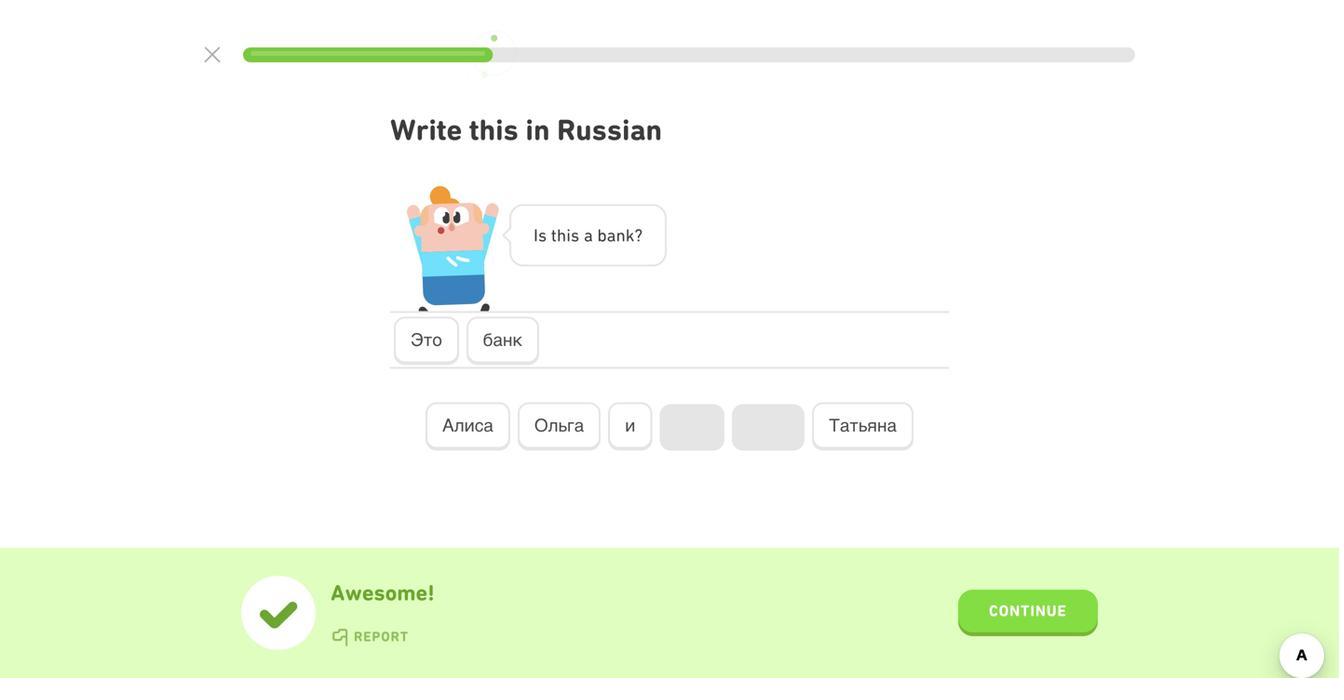 Task type: describe. For each thing, give the bounding box(es) containing it.
t
[[551, 225, 557, 245]]

2 a from the left
[[607, 225, 616, 245]]

i
[[566, 225, 571, 245]]

awesome!
[[331, 581, 435, 607]]

и button
[[608, 403, 652, 451]]

и
[[625, 416, 636, 436]]

алиса
[[442, 416, 493, 436]]

i s t h i s a
[[534, 225, 593, 245]]

татьяна
[[829, 416, 897, 436]]

алиса button
[[426, 403, 510, 451]]

continue button
[[958, 591, 1098, 637]]

это button
[[394, 317, 459, 366]]

report
[[354, 629, 409, 645]]

1 s from the left
[[538, 225, 547, 245]]

1 a from the left
[[584, 225, 593, 245]]

?
[[635, 225, 643, 245]]



Task type: vqa. For each thing, say whether or not it's contained in the screenshot.
Report button
yes



Task type: locate. For each thing, give the bounding box(es) containing it.
татьяна button
[[812, 403, 914, 451]]

continue
[[989, 602, 1067, 621]]

n
[[616, 225, 626, 245]]

i
[[534, 225, 538, 245]]

банк
[[483, 330, 522, 350]]

ольга button
[[518, 403, 601, 451]]

s right h
[[571, 225, 580, 245]]

a left b
[[584, 225, 593, 245]]

report button
[[331, 629, 409, 648]]

1 horizontal spatial s
[[571, 225, 580, 245]]

s
[[538, 225, 547, 245], [571, 225, 580, 245]]

0 horizontal spatial s
[[538, 225, 547, 245]]

0 horizontal spatial a
[[584, 225, 593, 245]]

a left k
[[607, 225, 616, 245]]

b
[[597, 225, 607, 245]]

write this in russian
[[390, 113, 662, 147]]

progress bar
[[243, 48, 1135, 62]]

write
[[390, 113, 462, 147]]

in
[[526, 113, 550, 147]]

this
[[469, 113, 519, 147]]

b a n k ?
[[597, 225, 643, 245]]

s left t
[[538, 225, 547, 245]]

1 horizontal spatial a
[[607, 225, 616, 245]]

ольга
[[534, 416, 584, 436]]

банк button
[[466, 317, 539, 366]]

это
[[411, 330, 442, 350]]

2 s from the left
[[571, 225, 580, 245]]

russian
[[557, 113, 662, 147]]

k
[[626, 225, 635, 245]]

a
[[584, 225, 593, 245], [607, 225, 616, 245]]

h
[[557, 225, 566, 245]]



